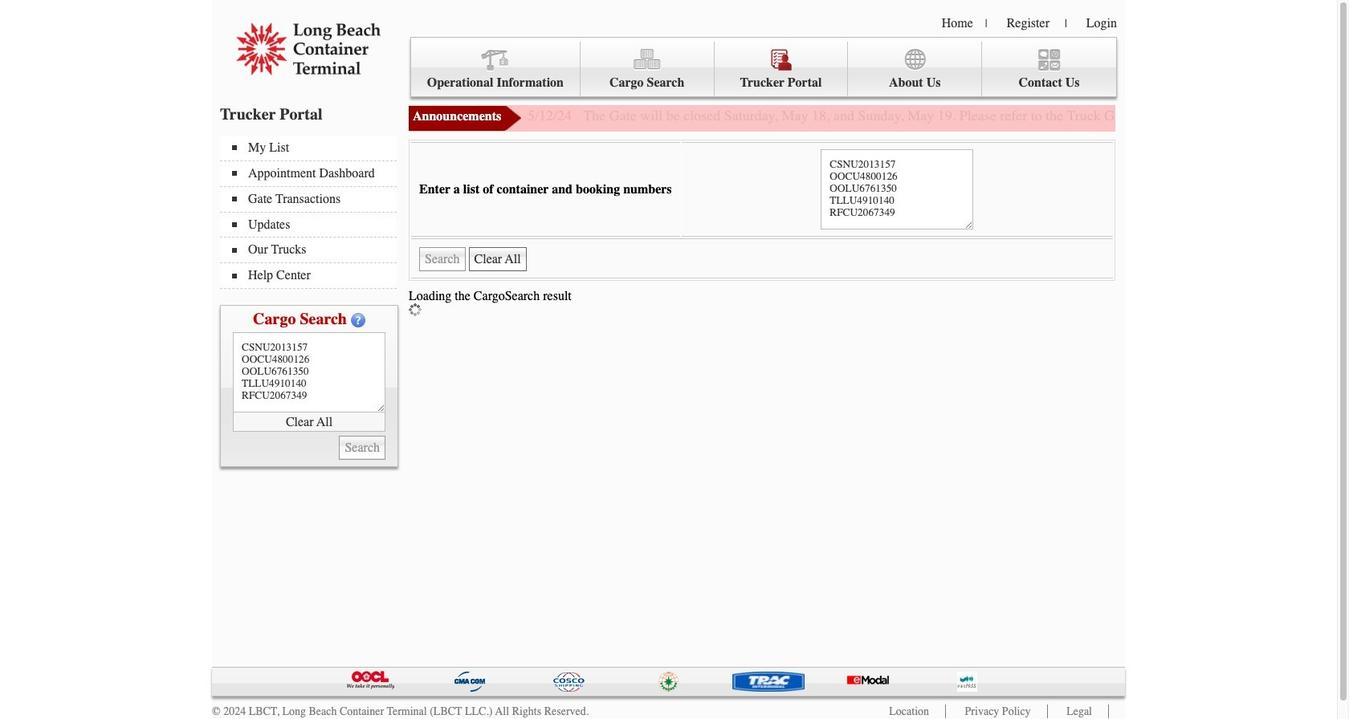 Task type: locate. For each thing, give the bounding box(es) containing it.
1 horizontal spatial menu bar
[[410, 37, 1117, 97]]

None submit
[[419, 247, 465, 271], [339, 436, 385, 460], [419, 247, 465, 271], [339, 436, 385, 460]]

menu bar
[[410, 37, 1117, 97], [220, 136, 405, 289]]

None button
[[469, 247, 527, 271]]

1 vertical spatial menu bar
[[220, 136, 405, 289]]



Task type: vqa. For each thing, say whether or not it's contained in the screenshot.
THE ENTER CONTAINER NUMBERS AND/ OR BOOKING NUMBERS. PRESS ESC TO RESET INPUT BOX text box
yes



Task type: describe. For each thing, give the bounding box(es) containing it.
Enter container numbers and/ or booking numbers. Press ESC to reset input box text field
[[821, 149, 974, 230]]

0 horizontal spatial menu bar
[[220, 136, 405, 289]]

0 vertical spatial menu bar
[[410, 37, 1117, 97]]

Enter container numbers and/ or booking numbers.  text field
[[233, 333, 385, 413]]



